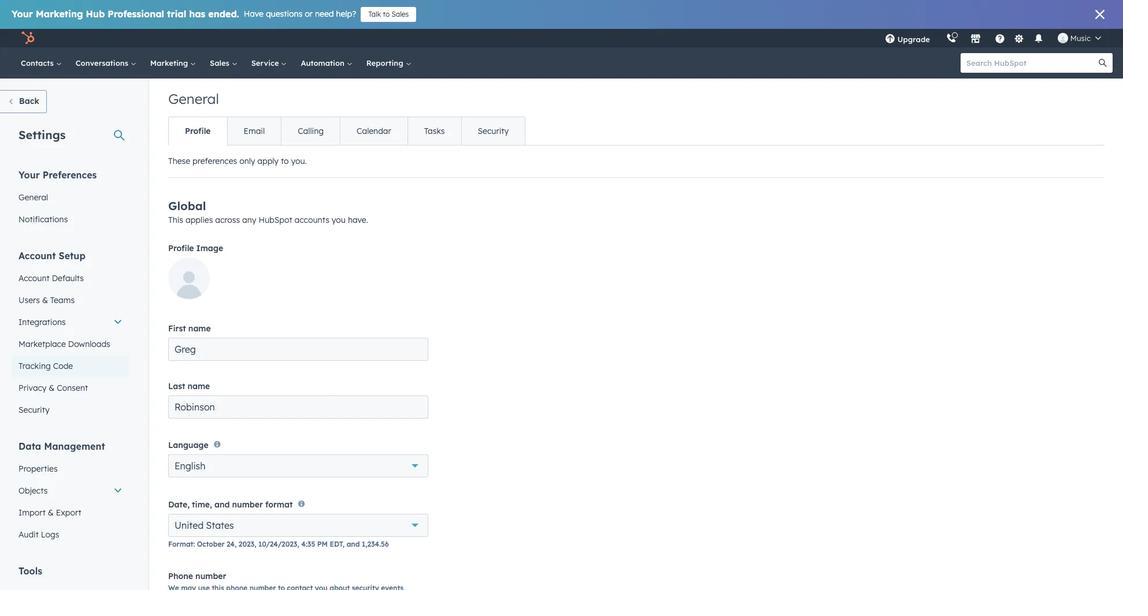Task type: describe. For each thing, give the bounding box(es) containing it.
name for first name
[[188, 324, 211, 334]]

objects button
[[12, 481, 130, 502]]

tasks link
[[408, 117, 461, 145]]

calling icon image
[[946, 34, 957, 44]]

import & export
[[19, 508, 81, 519]]

or
[[305, 9, 313, 19]]

search button
[[1093, 53, 1113, 73]]

settings link
[[1012, 32, 1027, 44]]

image
[[196, 243, 223, 254]]

settings
[[19, 128, 66, 142]]

0 horizontal spatial number
[[196, 572, 226, 582]]

help?
[[336, 9, 356, 19]]

accounts
[[295, 215, 330, 226]]

you.
[[291, 156, 307, 167]]

account defaults
[[19, 273, 84, 284]]

trial
[[167, 8, 186, 20]]

export
[[56, 508, 81, 519]]

last name
[[168, 382, 210, 392]]

sales inside button
[[392, 10, 409, 19]]

hubspot
[[259, 215, 292, 226]]

notifications link
[[12, 209, 130, 231]]

talk to sales
[[368, 10, 409, 19]]

only
[[239, 156, 255, 167]]

hubspot link
[[14, 31, 43, 45]]

hubspot image
[[21, 31, 35, 45]]

close image
[[1096, 10, 1105, 19]]

united states button
[[168, 514, 428, 538]]

date,
[[168, 500, 190, 510]]

first
[[168, 324, 186, 334]]

have.
[[348, 215, 368, 226]]

marketplace downloads
[[19, 339, 110, 350]]

profile for profile image
[[168, 243, 194, 254]]

to inside button
[[383, 10, 390, 19]]

contacts
[[21, 58, 56, 68]]

integrations button
[[12, 312, 130, 334]]

calling icon button
[[942, 31, 961, 46]]

automation
[[301, 58, 347, 68]]

any
[[242, 215, 256, 226]]

edit button
[[168, 258, 210, 304]]

applies
[[186, 215, 213, 226]]

data management
[[19, 441, 105, 453]]

help button
[[990, 29, 1010, 47]]

states
[[206, 520, 234, 532]]

setup
[[59, 250, 85, 262]]

menu containing music
[[877, 29, 1110, 47]]

edt
[[330, 540, 343, 549]]

privacy
[[19, 383, 46, 394]]

calling link
[[281, 117, 340, 145]]

ended.
[[208, 8, 239, 20]]

reporting
[[366, 58, 406, 68]]

format
[[265, 500, 293, 510]]

audit
[[19, 530, 39, 541]]

general inside your preferences element
[[19, 193, 48, 203]]

phone number
[[168, 572, 226, 582]]

0 horizontal spatial security link
[[12, 400, 130, 422]]

english
[[175, 461, 206, 473]]

logs
[[41, 530, 59, 541]]

teams
[[50, 295, 75, 306]]

last
[[168, 382, 185, 392]]

sales inside 'link'
[[210, 58, 232, 68]]

you
[[332, 215, 346, 226]]

marketplace
[[19, 339, 66, 350]]

tasks
[[424, 126, 445, 136]]

calendar link
[[340, 117, 408, 145]]

notifications image
[[1034, 34, 1044, 45]]

1 horizontal spatial general
[[168, 90, 219, 108]]

calling
[[298, 126, 324, 136]]

First name text field
[[168, 338, 428, 361]]

contacts link
[[14, 47, 69, 79]]

& for teams
[[42, 295, 48, 306]]

professional
[[108, 8, 164, 20]]

back link
[[0, 90, 47, 113]]

account defaults link
[[12, 268, 130, 290]]

2 , from the left
[[297, 540, 299, 549]]

your for your marketing hub professional trial has ended. have questions or need help?
[[12, 8, 33, 20]]

0 horizontal spatial and
[[214, 500, 230, 510]]

notifications button
[[1029, 29, 1049, 47]]

format : october 24, 2023 , 10/24/2023 , 4:35 pm edt , and 1,234.56
[[168, 540, 389, 549]]

tools
[[19, 566, 42, 578]]

these preferences only apply to you.
[[168, 156, 307, 167]]

global this applies across any hubspot accounts you have.
[[168, 199, 368, 226]]

general link
[[12, 187, 130, 209]]

& for export
[[48, 508, 54, 519]]

back
[[19, 96, 39, 106]]

reporting link
[[360, 47, 418, 79]]

search image
[[1099, 59, 1107, 67]]

code
[[53, 361, 73, 372]]

across
[[215, 215, 240, 226]]

marketplace downloads link
[[12, 334, 130, 356]]

help image
[[995, 34, 1005, 45]]

upgrade
[[898, 35, 930, 44]]

1,234.56
[[362, 540, 389, 549]]



Task type: locate. For each thing, give the bounding box(es) containing it.
0 vertical spatial marketing
[[36, 8, 83, 20]]

10/24/2023
[[258, 540, 297, 549]]

marketing down trial
[[150, 58, 190, 68]]

, left 10/24/2023 at bottom left
[[254, 540, 256, 549]]

0 vertical spatial and
[[214, 500, 230, 510]]

profile left image
[[168, 243, 194, 254]]

account up users
[[19, 273, 50, 284]]

1 horizontal spatial and
[[347, 540, 360, 549]]

united states
[[175, 520, 234, 532]]

sales link
[[203, 47, 244, 79]]

0 horizontal spatial security
[[19, 405, 50, 416]]

number left format
[[232, 500, 263, 510]]

your for your preferences
[[19, 169, 40, 181]]

marketing link
[[143, 47, 203, 79]]

1 horizontal spatial ,
[[297, 540, 299, 549]]

this
[[168, 215, 183, 226]]

Search HubSpot search field
[[961, 53, 1103, 73]]

hub
[[86, 8, 105, 20]]

& inside data management element
[[48, 508, 54, 519]]

, left "4:35" on the bottom left of page
[[297, 540, 299, 549]]

0 horizontal spatial to
[[281, 156, 289, 167]]

import
[[19, 508, 46, 519]]

2 vertical spatial &
[[48, 508, 54, 519]]

sales right talk
[[392, 10, 409, 19]]

profile image
[[168, 243, 223, 254]]

1 horizontal spatial sales
[[392, 10, 409, 19]]

talk to sales button
[[361, 7, 417, 22]]

marketplaces button
[[964, 29, 988, 47]]

navigation
[[168, 117, 526, 146]]

name
[[188, 324, 211, 334], [188, 382, 210, 392]]

security link
[[461, 117, 525, 145], [12, 400, 130, 422]]

your preferences
[[19, 169, 97, 181]]

these
[[168, 156, 190, 167]]

1 vertical spatial name
[[188, 382, 210, 392]]

name for last name
[[188, 382, 210, 392]]

account for account setup
[[19, 250, 56, 262]]

properties
[[19, 464, 58, 475]]

, right pm on the left of page
[[343, 540, 345, 549]]

0 vertical spatial security
[[478, 126, 509, 136]]

your
[[12, 8, 33, 20], [19, 169, 40, 181]]

marketing left hub
[[36, 8, 83, 20]]

0 vertical spatial sales
[[392, 10, 409, 19]]

1 horizontal spatial marketing
[[150, 58, 190, 68]]

& right privacy
[[49, 383, 55, 394]]

1 horizontal spatial security link
[[461, 117, 525, 145]]

security inside navigation
[[478, 126, 509, 136]]

1 vertical spatial &
[[49, 383, 55, 394]]

0 vertical spatial security link
[[461, 117, 525, 145]]

data management element
[[12, 441, 130, 546]]

settings image
[[1014, 34, 1025, 44]]

1 vertical spatial profile
[[168, 243, 194, 254]]

0 vertical spatial general
[[168, 90, 219, 108]]

0 horizontal spatial marketing
[[36, 8, 83, 20]]

to right talk
[[383, 10, 390, 19]]

4:35
[[301, 540, 315, 549]]

your up 'hubspot' icon
[[12, 8, 33, 20]]

1 horizontal spatial to
[[383, 10, 390, 19]]

1 horizontal spatial security
[[478, 126, 509, 136]]

1 horizontal spatial number
[[232, 500, 263, 510]]

0 vertical spatial profile
[[185, 126, 211, 136]]

conversations
[[76, 58, 131, 68]]

october
[[197, 540, 225, 549]]

Last name text field
[[168, 396, 428, 419]]

0 horizontal spatial sales
[[210, 58, 232, 68]]

objects
[[19, 486, 48, 497]]

0 vertical spatial &
[[42, 295, 48, 306]]

upgrade image
[[885, 34, 896, 45]]

account for account defaults
[[19, 273, 50, 284]]

users & teams link
[[12, 290, 130, 312]]

number right phone
[[196, 572, 226, 582]]

security for leftmost security link
[[19, 405, 50, 416]]

service
[[251, 58, 281, 68]]

1 vertical spatial security link
[[12, 400, 130, 422]]

defaults
[[52, 273, 84, 284]]

profile inside navigation
[[185, 126, 211, 136]]

sales
[[392, 10, 409, 19], [210, 58, 232, 68]]

1 vertical spatial security
[[19, 405, 50, 416]]

your left preferences
[[19, 169, 40, 181]]

and right time,
[[214, 500, 230, 510]]

marketplaces image
[[971, 34, 981, 45]]

1 vertical spatial general
[[19, 193, 48, 203]]

marketing
[[36, 8, 83, 20], [150, 58, 190, 68]]

number
[[232, 500, 263, 510], [196, 572, 226, 582]]

0 vertical spatial name
[[188, 324, 211, 334]]

0 vertical spatial number
[[232, 500, 263, 510]]

1 vertical spatial account
[[19, 273, 50, 284]]

1 , from the left
[[254, 540, 256, 549]]

first name
[[168, 324, 211, 334]]

1 vertical spatial to
[[281, 156, 289, 167]]

general up the profile link at the left top of page
[[168, 90, 219, 108]]

account up account defaults
[[19, 250, 56, 262]]

pm
[[317, 540, 328, 549]]

1 vertical spatial number
[[196, 572, 226, 582]]

import & export link
[[12, 502, 130, 524]]

language
[[168, 441, 209, 451]]

has
[[189, 8, 206, 20]]

notifications
[[19, 215, 68, 225]]

sales left service
[[210, 58, 232, 68]]

email link
[[227, 117, 281, 145]]

to left you.
[[281, 156, 289, 167]]

,
[[254, 540, 256, 549], [297, 540, 299, 549], [343, 540, 345, 549]]

account
[[19, 250, 56, 262], [19, 273, 50, 284]]

security for security link to the right
[[478, 126, 509, 136]]

your marketing hub professional trial has ended. have questions or need help?
[[12, 8, 356, 20]]

to
[[383, 10, 390, 19], [281, 156, 289, 167]]

users
[[19, 295, 40, 306]]

3 , from the left
[[343, 540, 345, 549]]

0 vertical spatial your
[[12, 8, 33, 20]]

2 horizontal spatial ,
[[343, 540, 345, 549]]

1 vertical spatial marketing
[[150, 58, 190, 68]]

0 vertical spatial to
[[383, 10, 390, 19]]

security inside account setup element
[[19, 405, 50, 416]]

apply
[[257, 156, 279, 167]]

questions
[[266, 9, 303, 19]]

time,
[[192, 500, 212, 510]]

profile for profile
[[185, 126, 211, 136]]

& left export
[[48, 508, 54, 519]]

automation link
[[294, 47, 360, 79]]

0 horizontal spatial ,
[[254, 540, 256, 549]]

24,
[[227, 540, 237, 549]]

talk
[[368, 10, 381, 19]]

1 vertical spatial and
[[347, 540, 360, 549]]

calendar
[[357, 126, 391, 136]]

1 vertical spatial your
[[19, 169, 40, 181]]

profile up preferences
[[185, 126, 211, 136]]

security
[[478, 126, 509, 136], [19, 405, 50, 416]]

name right first
[[188, 324, 211, 334]]

consent
[[57, 383, 88, 394]]

and right edt
[[347, 540, 360, 549]]

& right users
[[42, 295, 48, 306]]

privacy & consent link
[[12, 378, 130, 400]]

:
[[193, 540, 195, 549]]

format
[[168, 540, 193, 549]]

name right last
[[188, 382, 210, 392]]

need
[[315, 9, 334, 19]]

your preferences element
[[12, 169, 130, 231]]

service link
[[244, 47, 294, 79]]

english button
[[168, 455, 428, 478]]

menu item
[[938, 29, 941, 47]]

1 vertical spatial sales
[[210, 58, 232, 68]]

tracking code
[[19, 361, 73, 372]]

0 horizontal spatial general
[[19, 193, 48, 203]]

menu
[[877, 29, 1110, 47]]

email
[[244, 126, 265, 136]]

preferences
[[193, 156, 237, 167]]

account setup element
[[12, 250, 130, 422]]

integrations
[[19, 317, 66, 328]]

navigation containing profile
[[168, 117, 526, 146]]

& for consent
[[49, 383, 55, 394]]

music button
[[1051, 29, 1108, 47]]

profile link
[[169, 117, 227, 145]]

account setup
[[19, 250, 85, 262]]

music
[[1071, 34, 1091, 43]]

1 account from the top
[[19, 250, 56, 262]]

general up notifications
[[19, 193, 48, 203]]

management
[[44, 441, 105, 453]]

greg robinson image
[[1058, 33, 1068, 43]]

downloads
[[68, 339, 110, 350]]

privacy & consent
[[19, 383, 88, 394]]

phone
[[168, 572, 193, 582]]

2 account from the top
[[19, 273, 50, 284]]

have
[[244, 9, 264, 19]]

preferences
[[43, 169, 97, 181]]

0 vertical spatial account
[[19, 250, 56, 262]]

&
[[42, 295, 48, 306], [49, 383, 55, 394], [48, 508, 54, 519]]



Task type: vqa. For each thing, say whether or not it's contained in the screenshot.
Manage Card Settings image
no



